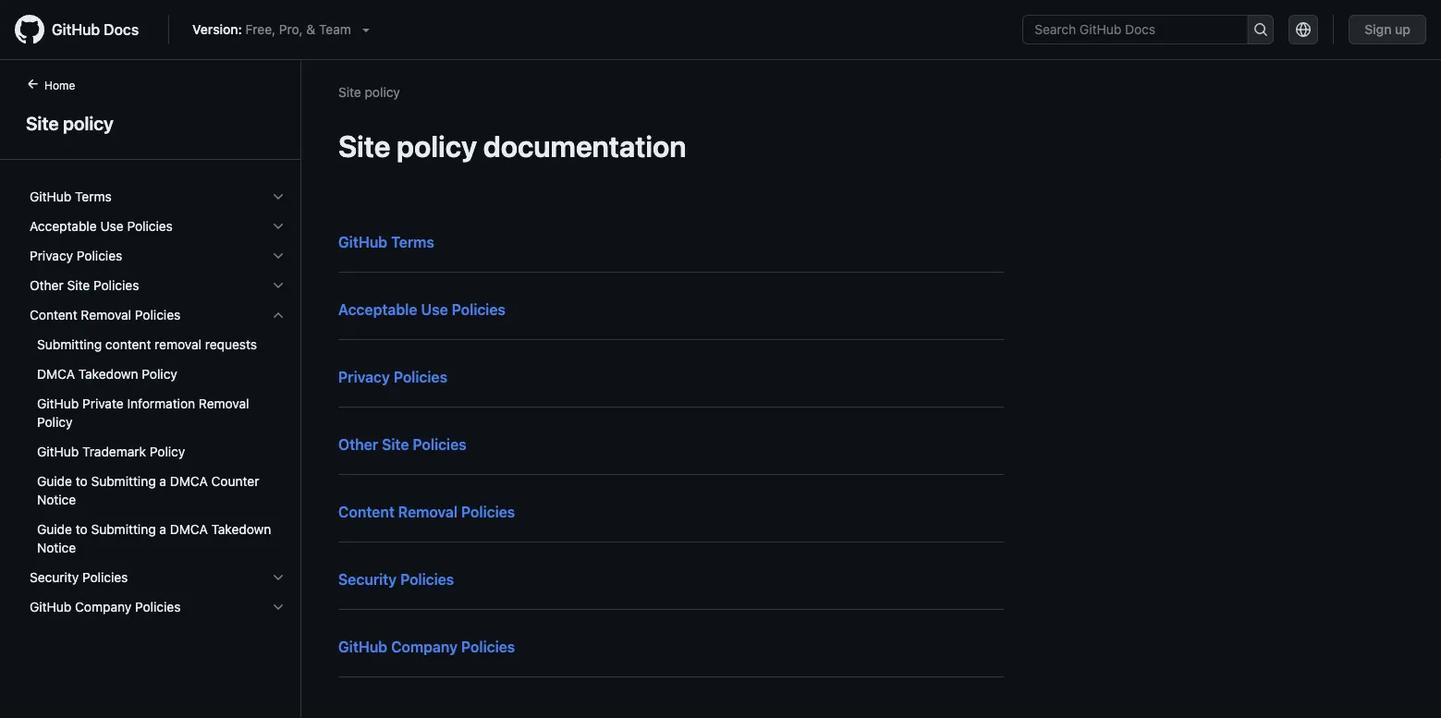 Task type: locate. For each thing, give the bounding box(es) containing it.
0 vertical spatial privacy
[[30, 248, 73, 263]]

0 horizontal spatial use
[[100, 219, 124, 234]]

0 vertical spatial content removal policies
[[30, 307, 180, 323]]

removal inside dropdown button
[[81, 307, 131, 323]]

1 a from the top
[[159, 474, 166, 489]]

github private information removal policy link
[[22, 389, 293, 437]]

2 vertical spatial submitting
[[91, 522, 156, 537]]

security policies
[[30, 570, 128, 585], [338, 571, 454, 588]]

policy down github private information removal policy link
[[150, 444, 185, 459]]

notice inside guide to submitting a dmca takedown notice
[[37, 540, 76, 556]]

site policy down home link
[[26, 112, 114, 134]]

to down guide to submitting a dmca counter notice
[[76, 522, 88, 537]]

information
[[127, 396, 195, 411]]

0 vertical spatial to
[[76, 474, 88, 489]]

0 horizontal spatial acceptable
[[30, 219, 97, 234]]

acceptable use policies
[[30, 219, 173, 234], [338, 301, 506, 318]]

submitting down trademark
[[91, 474, 156, 489]]

0 horizontal spatial acceptable use policies
[[30, 219, 173, 234]]

submitting
[[37, 337, 102, 352], [91, 474, 156, 489], [91, 522, 156, 537]]

sc 9kayk9 0 image inside github terms 'dropdown button'
[[271, 190, 286, 204]]

sc 9kayk9 0 image
[[271, 190, 286, 204], [271, 278, 286, 293], [271, 308, 286, 323], [271, 570, 286, 585]]

0 vertical spatial a
[[159, 474, 166, 489]]

sc 9kayk9 0 image inside 'acceptable use policies' dropdown button
[[271, 219, 286, 234]]

terms up 'acceptable use policies' dropdown button
[[75, 189, 112, 204]]

use up privacy policies link
[[421, 301, 448, 318]]

site policy down triangle down icon
[[338, 84, 400, 99]]

2 content removal policies element from the top
[[15, 330, 300, 563]]

2 sc 9kayk9 0 image from the top
[[271, 278, 286, 293]]

notice
[[37, 492, 76, 508], [37, 540, 76, 556]]

1 horizontal spatial acceptable
[[338, 301, 417, 318]]

0 vertical spatial use
[[100, 219, 124, 234]]

other site policies
[[30, 278, 139, 293], [338, 436, 467, 453]]

site policy link down triangle down icon
[[338, 84, 400, 99]]

2 a from the top
[[159, 522, 166, 537]]

dmca inside guide to submitting a dmca counter notice
[[170, 474, 208, 489]]

1 horizontal spatial privacy policies
[[338, 368, 447, 386]]

takedown
[[78, 367, 138, 382], [211, 522, 271, 537]]

to down github trademark policy
[[76, 474, 88, 489]]

use
[[100, 219, 124, 234], [421, 301, 448, 318]]

use down github terms 'dropdown button'
[[100, 219, 124, 234]]

github
[[52, 21, 100, 38], [30, 189, 71, 204], [338, 233, 388, 251], [37, 396, 79, 411], [37, 444, 79, 459], [30, 600, 71, 615], [338, 638, 388, 656]]

1 vertical spatial use
[[421, 301, 448, 318]]

home
[[44, 79, 75, 92]]

a inside guide to submitting a dmca counter notice
[[159, 474, 166, 489]]

to inside guide to submitting a dmca counter notice
[[76, 474, 88, 489]]

1 guide from the top
[[37, 474, 72, 489]]

content removal policies button
[[22, 300, 293, 330]]

other
[[30, 278, 64, 293], [338, 436, 378, 453]]

1 vertical spatial other site policies
[[338, 436, 467, 453]]

site
[[338, 84, 361, 99], [26, 112, 59, 134], [338, 129, 390, 164], [67, 278, 90, 293], [382, 436, 409, 453]]

0 vertical spatial site policy
[[338, 84, 400, 99]]

1 notice from the top
[[37, 492, 76, 508]]

github terms up 'acceptable use policies' dropdown button
[[30, 189, 112, 204]]

github docs link
[[15, 15, 154, 44]]

github terms
[[30, 189, 112, 204], [338, 233, 434, 251]]

removal
[[81, 307, 131, 323], [199, 396, 249, 411], [398, 503, 458, 521]]

other site policies link
[[338, 436, 467, 453]]

2 notice from the top
[[37, 540, 76, 556]]

1 horizontal spatial removal
[[199, 396, 249, 411]]

4 sc 9kayk9 0 image from the top
[[271, 570, 286, 585]]

0 vertical spatial guide
[[37, 474, 72, 489]]

1 vertical spatial notice
[[37, 540, 76, 556]]

a down guide to submitting a dmca counter notice link
[[159, 522, 166, 537]]

policy up github trademark policy
[[37, 415, 73, 430]]

dmca inside guide to submitting a dmca takedown notice
[[170, 522, 208, 537]]

a for takedown
[[159, 522, 166, 537]]

0 horizontal spatial privacy policies
[[30, 248, 122, 263]]

1 vertical spatial submitting
[[91, 474, 156, 489]]

0 vertical spatial removal
[[81, 307, 131, 323]]

github trademark policy
[[37, 444, 185, 459]]

removal inside github private information removal policy
[[199, 396, 249, 411]]

privacy policies up other site policies "link"
[[338, 368, 447, 386]]

content removal policies element
[[15, 300, 300, 563], [15, 330, 300, 563]]

guide for guide to submitting a dmca counter notice
[[37, 474, 72, 489]]

0 horizontal spatial content
[[30, 307, 77, 323]]

1 vertical spatial other
[[338, 436, 378, 453]]

0 vertical spatial sc 9kayk9 0 image
[[271, 219, 286, 234]]

0 horizontal spatial removal
[[81, 307, 131, 323]]

other site policies down privacy policies link
[[338, 436, 467, 453]]

policy
[[365, 84, 400, 99], [63, 112, 114, 134], [397, 129, 477, 164]]

github company policies down security policies dropdown button
[[30, 600, 181, 615]]

0 horizontal spatial security
[[30, 570, 79, 585]]

0 vertical spatial github company policies
[[30, 600, 181, 615]]

0 vertical spatial company
[[75, 600, 131, 615]]

sign up
[[1365, 22, 1411, 37]]

a inside guide to submitting a dmca takedown notice
[[159, 522, 166, 537]]

1 horizontal spatial content
[[338, 503, 395, 521]]

0 horizontal spatial terms
[[75, 189, 112, 204]]

1 vertical spatial removal
[[199, 396, 249, 411]]

takedown up private
[[78, 367, 138, 382]]

0 vertical spatial other
[[30, 278, 64, 293]]

0 horizontal spatial github terms
[[30, 189, 112, 204]]

1 vertical spatial policy
[[37, 415, 73, 430]]

security policies up github company policies dropdown button
[[30, 570, 128, 585]]

1 vertical spatial acceptable
[[338, 301, 417, 318]]

company down security policies dropdown button
[[75, 600, 131, 615]]

policies
[[127, 219, 173, 234], [77, 248, 122, 263], [93, 278, 139, 293], [452, 301, 506, 318], [135, 307, 180, 323], [394, 368, 447, 386], [413, 436, 467, 453], [461, 503, 515, 521], [82, 570, 128, 585], [400, 571, 454, 588], [135, 600, 181, 615], [461, 638, 515, 656]]

0 vertical spatial acceptable use policies
[[30, 219, 173, 234]]

0 horizontal spatial privacy
[[30, 248, 73, 263]]

content removal policies link
[[338, 503, 515, 521]]

2 vertical spatial policy
[[150, 444, 185, 459]]

0 horizontal spatial security policies
[[30, 570, 128, 585]]

1 vertical spatial site policy
[[26, 112, 114, 134]]

counter
[[211, 474, 259, 489]]

to
[[76, 474, 88, 489], [76, 522, 88, 537]]

other site policies up content
[[30, 278, 139, 293]]

notice for guide to submitting a dmca takedown notice
[[37, 540, 76, 556]]

sign
[[1365, 22, 1392, 37]]

1 vertical spatial site policy link
[[22, 109, 278, 137]]

2 guide from the top
[[37, 522, 72, 537]]

to inside guide to submitting a dmca takedown notice
[[76, 522, 88, 537]]

1 vertical spatial github company policies
[[338, 638, 515, 656]]

a down the github trademark policy link
[[159, 474, 166, 489]]

0 vertical spatial content
[[30, 307, 77, 323]]

github company policies inside dropdown button
[[30, 600, 181, 615]]

acceptable use policies down github terms 'dropdown button'
[[30, 219, 173, 234]]

0 vertical spatial notice
[[37, 492, 76, 508]]

acceptable use policies up privacy policies link
[[338, 301, 506, 318]]

2 vertical spatial sc 9kayk9 0 image
[[271, 600, 286, 615]]

sc 9kayk9 0 image inside security policies dropdown button
[[271, 570, 286, 585]]

1 vertical spatial privacy
[[338, 368, 390, 386]]

0 vertical spatial terms
[[75, 189, 112, 204]]

0 horizontal spatial site policy
[[26, 112, 114, 134]]

sc 9kayk9 0 image for content removal policies
[[271, 308, 286, 323]]

1 horizontal spatial security policies
[[338, 571, 454, 588]]

1 content removal policies element from the top
[[15, 300, 300, 563]]

0 vertical spatial policy
[[142, 367, 177, 382]]

content up dmca takedown policy
[[30, 307, 77, 323]]

1 horizontal spatial content removal policies
[[338, 503, 515, 521]]

site inside site policy link
[[26, 112, 59, 134]]

site policy link
[[338, 84, 400, 99], [22, 109, 278, 137]]

a
[[159, 474, 166, 489], [159, 522, 166, 537]]

submitting down guide to submitting a dmca counter notice
[[91, 522, 156, 537]]

1 to from the top
[[76, 474, 88, 489]]

1 horizontal spatial site policy link
[[338, 84, 400, 99]]

terms up 'acceptable use policies' link
[[391, 233, 434, 251]]

a for counter
[[159, 474, 166, 489]]

1 sc 9kayk9 0 image from the top
[[271, 190, 286, 204]]

2 vertical spatial dmca
[[170, 522, 208, 537]]

0 vertical spatial takedown
[[78, 367, 138, 382]]

content removal policies element containing submitting content removal requests
[[15, 330, 300, 563]]

sc 9kayk9 0 image for privacy policies
[[271, 249, 286, 263]]

policy down "submitting content removal requests" link on the left
[[142, 367, 177, 382]]

1 vertical spatial guide
[[37, 522, 72, 537]]

security policies link
[[338, 571, 454, 588]]

content
[[30, 307, 77, 323], [338, 503, 395, 521]]

2 sc 9kayk9 0 image from the top
[[271, 249, 286, 263]]

0 horizontal spatial content removal policies
[[30, 307, 180, 323]]

1 horizontal spatial use
[[421, 301, 448, 318]]

1 vertical spatial dmca
[[170, 474, 208, 489]]

0 horizontal spatial takedown
[[78, 367, 138, 382]]

free,
[[246, 22, 276, 37]]

1 horizontal spatial company
[[391, 638, 458, 656]]

github terms up 'acceptable use policies' link
[[338, 233, 434, 251]]

search image
[[1253, 22, 1268, 37]]

team
[[319, 22, 351, 37]]

3 sc 9kayk9 0 image from the top
[[271, 600, 286, 615]]

privacy policies
[[30, 248, 122, 263], [338, 368, 447, 386]]

removal down other site policies "link"
[[398, 503, 458, 521]]

github company policies
[[30, 600, 181, 615], [338, 638, 515, 656]]

privacy inside dropdown button
[[30, 248, 73, 263]]

dmca
[[37, 367, 75, 382], [170, 474, 208, 489], [170, 522, 208, 537]]

trademark
[[82, 444, 146, 459]]

None search field
[[1023, 15, 1274, 44]]

guide to submitting a dmca takedown notice link
[[22, 515, 293, 563]]

guide inside guide to submitting a dmca counter notice
[[37, 474, 72, 489]]

1 sc 9kayk9 0 image from the top
[[271, 219, 286, 234]]

1 vertical spatial github terms
[[338, 233, 434, 251]]

content removal policies up content
[[30, 307, 180, 323]]

sc 9kayk9 0 image inside content removal policies dropdown button
[[271, 308, 286, 323]]

1 horizontal spatial github company policies
[[338, 638, 515, 656]]

github inside github private information removal policy
[[37, 396, 79, 411]]

takedown down counter
[[211, 522, 271, 537]]

2 horizontal spatial removal
[[398, 503, 458, 521]]

site policy
[[338, 84, 400, 99], [26, 112, 114, 134]]

policy
[[142, 367, 177, 382], [37, 415, 73, 430], [150, 444, 185, 459]]

content up security policies link
[[338, 503, 395, 521]]

security
[[30, 570, 79, 585], [338, 571, 397, 588]]

site policy element
[[0, 75, 301, 716]]

0 horizontal spatial company
[[75, 600, 131, 615]]

security policies button
[[22, 563, 293, 593]]

1 vertical spatial takedown
[[211, 522, 271, 537]]

2 vertical spatial removal
[[398, 503, 458, 521]]

1 vertical spatial company
[[391, 638, 458, 656]]

0 horizontal spatial other site policies
[[30, 278, 139, 293]]

0 vertical spatial github terms
[[30, 189, 112, 204]]

0 vertical spatial other site policies
[[30, 278, 139, 293]]

content removal policies
[[30, 307, 180, 323], [338, 503, 515, 521]]

removal down requests
[[199, 396, 249, 411]]

content inside dropdown button
[[30, 307, 77, 323]]

submitting content removal requests
[[37, 337, 257, 352]]

company
[[75, 600, 131, 615], [391, 638, 458, 656]]

site policy link up github terms 'dropdown button'
[[22, 109, 278, 137]]

privacy policies button
[[22, 241, 293, 271]]

sc 9kayk9 0 image
[[271, 219, 286, 234], [271, 249, 286, 263], [271, 600, 286, 615]]

github terms inside 'dropdown button'
[[30, 189, 112, 204]]

1 vertical spatial terms
[[391, 233, 434, 251]]

content
[[105, 337, 151, 352]]

security policies up github company policies link
[[338, 571, 454, 588]]

1 horizontal spatial takedown
[[211, 522, 271, 537]]

privacy
[[30, 248, 73, 263], [338, 368, 390, 386]]

1 vertical spatial a
[[159, 522, 166, 537]]

1 vertical spatial sc 9kayk9 0 image
[[271, 249, 286, 263]]

2 to from the top
[[76, 522, 88, 537]]

guide inside guide to submitting a dmca takedown notice
[[37, 522, 72, 537]]

acceptable
[[30, 219, 97, 234], [338, 301, 417, 318]]

guide
[[37, 474, 72, 489], [37, 522, 72, 537]]

sc 9kayk9 0 image inside privacy policies dropdown button
[[271, 249, 286, 263]]

submitting inside guide to submitting a dmca takedown notice
[[91, 522, 156, 537]]

privacy policies down 'acceptable use policies' dropdown button
[[30, 248, 122, 263]]

0 vertical spatial acceptable
[[30, 219, 97, 234]]

guide to submitting a dmca counter notice link
[[22, 467, 293, 515]]

removal up content
[[81, 307, 131, 323]]

github company policies down security policies link
[[338, 638, 515, 656]]

acceptable use policies inside dropdown button
[[30, 219, 173, 234]]

0 horizontal spatial other
[[30, 278, 64, 293]]

submitting for guide to submitting a dmca counter notice
[[91, 474, 156, 489]]

github docs
[[52, 21, 139, 38]]

notice inside guide to submitting a dmca counter notice
[[37, 492, 76, 508]]

version: free, pro, & team
[[192, 22, 351, 37]]

takedown inside guide to submitting a dmca takedown notice
[[211, 522, 271, 537]]

1 horizontal spatial site policy
[[338, 84, 400, 99]]

0 horizontal spatial github company policies
[[30, 600, 181, 615]]

1 horizontal spatial acceptable use policies
[[338, 301, 506, 318]]

company inside dropdown button
[[75, 600, 131, 615]]

1 horizontal spatial security
[[338, 571, 397, 588]]

privacy policies link
[[338, 368, 447, 386]]

other site policies inside dropdown button
[[30, 278, 139, 293]]

1 vertical spatial to
[[76, 522, 88, 537]]

submitting up dmca takedown policy
[[37, 337, 102, 352]]

private
[[82, 396, 124, 411]]

content removal policies down other site policies "link"
[[338, 503, 515, 521]]

guide for guide to submitting a dmca takedown notice
[[37, 522, 72, 537]]

sc 9kayk9 0 image for security policies
[[271, 570, 286, 585]]

0 vertical spatial site policy link
[[338, 84, 400, 99]]

submitting inside guide to submitting a dmca counter notice
[[91, 474, 156, 489]]

site policy for the topmost site policy link
[[338, 84, 400, 99]]

Search GitHub Docs search field
[[1024, 16, 1247, 43]]

sc 9kayk9 0 image inside other site policies dropdown button
[[271, 278, 286, 293]]

terms
[[75, 189, 112, 204], [391, 233, 434, 251]]

1 vertical spatial content removal policies
[[338, 503, 515, 521]]

sc 9kayk9 0 image inside github company policies dropdown button
[[271, 600, 286, 615]]

1 vertical spatial privacy policies
[[338, 368, 447, 386]]

to for guide to submitting a dmca takedown notice
[[76, 522, 88, 537]]

company down security policies link
[[391, 638, 458, 656]]

site policy documentation
[[338, 129, 686, 164]]

0 vertical spatial privacy policies
[[30, 248, 122, 263]]

0 vertical spatial dmca
[[37, 367, 75, 382]]

3 sc 9kayk9 0 image from the top
[[271, 308, 286, 323]]



Task type: describe. For each thing, give the bounding box(es) containing it.
github inside 'dropdown button'
[[30, 189, 71, 204]]

github terms button
[[22, 182, 293, 212]]

submitting content removal requests link
[[22, 330, 293, 360]]

sign up link
[[1349, 15, 1426, 44]]

to for guide to submitting a dmca counter notice
[[76, 474, 88, 489]]

other inside other site policies dropdown button
[[30, 278, 64, 293]]

0 horizontal spatial site policy link
[[22, 109, 278, 137]]

github terms link
[[338, 233, 434, 251]]

&
[[306, 22, 315, 37]]

0 vertical spatial submitting
[[37, 337, 102, 352]]

guide to submitting a dmca takedown notice
[[37, 522, 271, 556]]

select language: current language is english image
[[1296, 22, 1311, 37]]

policy inside github private information removal policy
[[37, 415, 73, 430]]

documentation
[[483, 129, 686, 164]]

sc 9kayk9 0 image for acceptable use policies
[[271, 219, 286, 234]]

site policy for the left site policy link
[[26, 112, 114, 134]]

sc 9kayk9 0 image for github terms
[[271, 190, 286, 204]]

github inside dropdown button
[[30, 600, 71, 615]]

submitting for guide to submitting a dmca takedown notice
[[91, 522, 156, 537]]

github company policies link
[[338, 638, 515, 656]]

github company policies button
[[22, 593, 293, 622]]

site inside other site policies dropdown button
[[67, 278, 90, 293]]

security policies inside dropdown button
[[30, 570, 128, 585]]

github private information removal policy
[[37, 396, 249, 430]]

acceptable inside dropdown button
[[30, 219, 97, 234]]

1 horizontal spatial privacy
[[338, 368, 390, 386]]

1 horizontal spatial github terms
[[338, 233, 434, 251]]

1 vertical spatial content
[[338, 503, 395, 521]]

1 horizontal spatial other
[[338, 436, 378, 453]]

pro,
[[279, 22, 303, 37]]

policy for dmca takedown policy
[[142, 367, 177, 382]]

docs
[[104, 21, 139, 38]]

privacy policies inside privacy policies dropdown button
[[30, 248, 122, 263]]

1 horizontal spatial other site policies
[[338, 436, 467, 453]]

requests
[[205, 337, 257, 352]]

triangle down image
[[359, 22, 373, 37]]

dmca inside dmca takedown policy link
[[37, 367, 75, 382]]

up
[[1395, 22, 1411, 37]]

sc 9kayk9 0 image for other site policies
[[271, 278, 286, 293]]

policy for github trademark policy
[[150, 444, 185, 459]]

removal
[[155, 337, 202, 352]]

dmca for guide to submitting a dmca counter notice
[[170, 474, 208, 489]]

1 vertical spatial acceptable use policies
[[338, 301, 506, 318]]

1 horizontal spatial terms
[[391, 233, 434, 251]]

content removal policies element containing content removal policies
[[15, 300, 300, 563]]

notice for guide to submitting a dmca counter notice
[[37, 492, 76, 508]]

version:
[[192, 22, 242, 37]]

guide to submitting a dmca counter notice
[[37, 474, 259, 508]]

terms inside 'dropdown button'
[[75, 189, 112, 204]]

sc 9kayk9 0 image for github company policies
[[271, 600, 286, 615]]

other site policies button
[[22, 271, 293, 300]]

dmca takedown policy link
[[22, 360, 293, 389]]

home link
[[18, 77, 105, 95]]

github trademark policy link
[[22, 437, 293, 467]]

acceptable use policies link
[[338, 301, 506, 318]]

dmca takedown policy
[[37, 367, 177, 382]]

use inside 'acceptable use policies' dropdown button
[[100, 219, 124, 234]]

content removal policies inside dropdown button
[[30, 307, 180, 323]]

security inside security policies dropdown button
[[30, 570, 79, 585]]

dmca for guide to submitting a dmca takedown notice
[[170, 522, 208, 537]]

acceptable use policies button
[[22, 212, 293, 241]]



Task type: vqa. For each thing, say whether or not it's contained in the screenshot.
'is'
no



